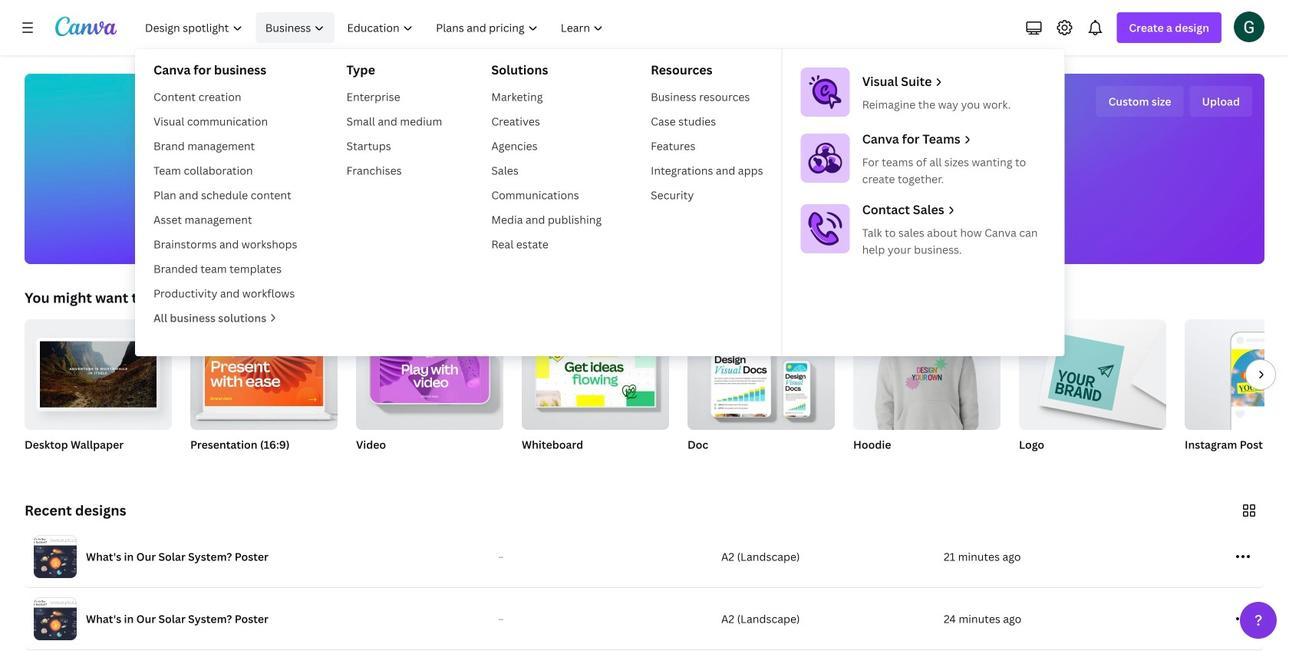 Task type: locate. For each thing, give the bounding box(es) containing it.
None search field
[[415, 143, 875, 174]]

menu
[[135, 49, 1065, 356]]

group
[[25, 319, 172, 471], [25, 319, 172, 430], [190, 319, 338, 471], [190, 319, 338, 430], [356, 319, 504, 471], [356, 319, 504, 430], [522, 319, 669, 471], [522, 319, 669, 430], [688, 319, 835, 471], [688, 319, 835, 430], [854, 319, 1001, 471], [854, 319, 1001, 430], [1020, 319, 1167, 471], [1185, 319, 1290, 471]]



Task type: vqa. For each thing, say whether or not it's contained in the screenshot.
17.3s button to the top
no



Task type: describe. For each thing, give the bounding box(es) containing it.
greg robinson image
[[1234, 11, 1265, 42]]

top level navigation element
[[135, 12, 1065, 356]]



